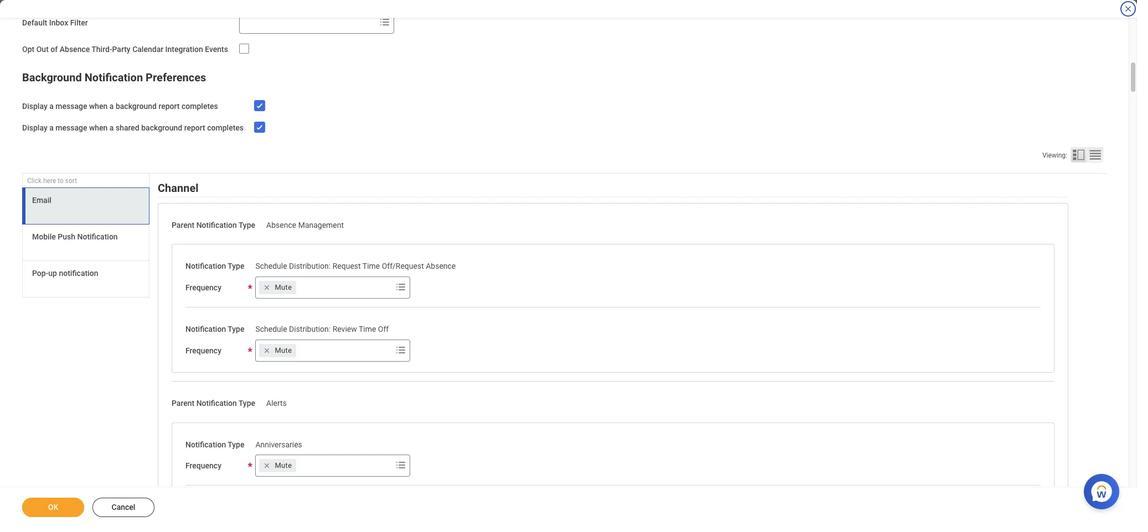 Task type: describe. For each thing, give the bounding box(es) containing it.
default
[[22, 18, 47, 27]]

parent notification type for absence management
[[172, 221, 255, 230]]

click
[[27, 177, 42, 185]]

workday assistant region
[[1085, 470, 1124, 510]]

mute for schedule distribution: review time off
[[275, 347, 292, 355]]

background notification preferences group
[[22, 69, 1107, 134]]

events
[[205, 45, 228, 54]]

distribution: for review
[[289, 325, 331, 334]]

message for background
[[56, 102, 87, 111]]

1 vertical spatial report
[[184, 123, 205, 132]]

schedule distribution: review time off element
[[256, 323, 389, 334]]

check small image
[[253, 99, 266, 112]]

list box inside dialog
[[22, 188, 150, 298]]

email
[[32, 196, 51, 205]]

mute, press delete to clear value. option for schedule distribution: request time off/request absence
[[259, 281, 297, 295]]

display for display a message when a shared background report completes
[[22, 123, 47, 132]]

schedule for schedule distribution: request time off/request absence
[[256, 262, 287, 271]]

1 vertical spatial completes
[[207, 123, 244, 132]]

cancel
[[112, 504, 135, 512]]

prompts image
[[395, 281, 408, 294]]

viewing:
[[1043, 151, 1068, 159]]

0 vertical spatial absence
[[60, 45, 90, 54]]

filter
[[70, 18, 88, 27]]

close change preferences image
[[1124, 4, 1133, 13]]

pop-
[[32, 269, 48, 278]]

schedule distribution: request time off/request absence element
[[256, 260, 456, 271]]

Toggle to Grid view radio
[[1088, 147, 1104, 163]]

inbox
[[49, 18, 68, 27]]

ok
[[48, 504, 58, 512]]

time for request
[[363, 262, 380, 271]]

when for shared
[[89, 123, 108, 132]]

1 frequency from the top
[[186, 284, 222, 293]]

click here to sort button
[[22, 174, 150, 188]]

display a message when a shared background report completes
[[22, 123, 244, 132]]

absence management
[[266, 221, 344, 230]]

notification
[[59, 269, 98, 278]]

push
[[58, 232, 75, 241]]

parent for absence management
[[172, 221, 195, 230]]

sort
[[65, 177, 77, 185]]

x small image for schedule distribution: request time off/request absence
[[262, 283, 273, 294]]

frequency for alerts
[[186, 462, 222, 471]]

when for background
[[89, 102, 108, 111]]

shared
[[116, 123, 139, 132]]

here
[[43, 177, 56, 185]]

1 vertical spatial background
[[141, 123, 182, 132]]

type for schedule distribution: request time off/request absence
[[228, 262, 245, 271]]

absence inside 'schedule distribution: request time off/request absence' element
[[426, 262, 456, 271]]

Default Inbox Filter field
[[240, 13, 376, 33]]

viewing: option group
[[1043, 147, 1107, 165]]

opt out of absence third-party calendar integration events
[[22, 45, 228, 54]]

0 vertical spatial report
[[159, 102, 180, 111]]

alerts
[[266, 399, 287, 408]]

request
[[333, 262, 361, 271]]

type for schedule distribution: review time off
[[228, 325, 245, 334]]

parent notification type for alerts
[[172, 399, 255, 408]]



Task type: locate. For each thing, give the bounding box(es) containing it.
0 vertical spatial prompts image
[[378, 16, 392, 29]]

display a message when a background report completes
[[22, 102, 218, 111]]

1 vertical spatial distribution:
[[289, 325, 331, 334]]

2 schedule from the top
[[256, 325, 287, 334]]

prompts image for anniversaries
[[395, 459, 408, 473]]

prompts image for schedule distribution: review time off
[[395, 344, 408, 357]]

2 parent notification type from the top
[[172, 399, 255, 408]]

1 vertical spatial display
[[22, 123, 47, 132]]

x small image
[[262, 283, 273, 294], [262, 461, 273, 472]]

2 mute element from the top
[[275, 346, 292, 356]]

time left off
[[359, 325, 376, 334]]

mute element for anniversaries
[[275, 462, 292, 472]]

off/request
[[382, 262, 424, 271]]

2 vertical spatial mute, press delete to clear value. option
[[259, 460, 297, 473]]

notification type for schedule distribution: request time off/request absence
[[186, 262, 245, 271]]

1 horizontal spatial absence
[[266, 221, 296, 230]]

0 vertical spatial mute
[[275, 284, 292, 292]]

alerts element
[[266, 397, 287, 408]]

0 horizontal spatial report
[[159, 102, 180, 111]]

background notification preferences
[[22, 71, 206, 84]]

when
[[89, 102, 108, 111], [89, 123, 108, 132]]

notification type
[[186, 262, 245, 271], [186, 325, 245, 334], [186, 441, 245, 450]]

absence inside "absence management" element
[[266, 221, 296, 230]]

1 vertical spatial when
[[89, 123, 108, 132]]

1 vertical spatial schedule
[[256, 325, 287, 334]]

when left shared
[[89, 123, 108, 132]]

completes down preferences
[[182, 102, 218, 111]]

2 vertical spatial absence
[[426, 262, 456, 271]]

parent for alerts
[[172, 399, 195, 408]]

absence management element
[[266, 219, 344, 230]]

when down the background notification preferences button
[[89, 102, 108, 111]]

1 mute element from the top
[[275, 283, 292, 293]]

0 vertical spatial display
[[22, 102, 47, 111]]

3 mute element from the top
[[275, 462, 292, 472]]

parent notification type
[[172, 221, 255, 230], [172, 399, 255, 408]]

notification type for schedule distribution: review time off
[[186, 325, 245, 334]]

time
[[363, 262, 380, 271], [359, 325, 376, 334]]

out
[[36, 45, 49, 54]]

2 frequency from the top
[[186, 347, 222, 356]]

dialog containing background notification preferences
[[0, 0, 1138, 528]]

1 vertical spatial x small image
[[262, 461, 273, 472]]

absence right of
[[60, 45, 90, 54]]

0 vertical spatial parent notification type
[[172, 221, 255, 230]]

notification type for anniversaries
[[186, 441, 245, 450]]

3 mute from the top
[[275, 462, 292, 470]]

a
[[49, 102, 54, 111], [110, 102, 114, 111], [49, 123, 54, 132], [110, 123, 114, 132]]

absence right off/request
[[426, 262, 456, 271]]

2 mute, press delete to clear value. option from the top
[[259, 344, 297, 358]]

mute
[[275, 284, 292, 292], [275, 347, 292, 355], [275, 462, 292, 470]]

0 vertical spatial distribution:
[[289, 262, 331, 271]]

prompts image
[[378, 16, 392, 29], [395, 344, 408, 357], [395, 459, 408, 473]]

schedule for schedule distribution: review time off
[[256, 325, 287, 334]]

schedule inside 'schedule distribution: request time off/request absence' element
[[256, 262, 287, 271]]

to
[[58, 177, 64, 185]]

1 when from the top
[[89, 102, 108, 111]]

1 vertical spatial message
[[56, 123, 87, 132]]

1 vertical spatial prompts image
[[395, 344, 408, 357]]

third-
[[92, 45, 112, 54]]

2 distribution: from the top
[[289, 325, 331, 334]]

distribution:
[[289, 262, 331, 271], [289, 325, 331, 334]]

type for anniversaries
[[228, 441, 245, 450]]

1 vertical spatial parent notification type
[[172, 399, 255, 408]]

background
[[116, 102, 157, 111], [141, 123, 182, 132]]

2 display from the top
[[22, 123, 47, 132]]

anniversaries element
[[256, 438, 302, 450]]

completes
[[182, 102, 218, 111], [207, 123, 244, 132]]

background notification preferences button
[[22, 71, 206, 84]]

of
[[51, 45, 58, 54]]

default inbox filter
[[22, 18, 88, 27]]

1 display from the top
[[22, 102, 47, 111]]

mute for anniversaries
[[275, 462, 292, 470]]

type
[[239, 221, 255, 230], [228, 262, 245, 271], [228, 325, 245, 334], [239, 399, 255, 408], [228, 441, 245, 450]]

mute, press delete to clear value. option for schedule distribution: review time off
[[259, 344, 297, 358]]

1 parent from the top
[[172, 221, 195, 230]]

party
[[112, 45, 131, 54]]

absence left management
[[266, 221, 296, 230]]

0 vertical spatial notification type
[[186, 262, 245, 271]]

display up click
[[22, 123, 47, 132]]

preferences
[[146, 71, 206, 84]]

schedule inside schedule distribution: review time off element
[[256, 325, 287, 334]]

mute for schedule distribution: request time off/request absence
[[275, 284, 292, 292]]

0 vertical spatial parent
[[172, 221, 195, 230]]

0 vertical spatial frequency
[[186, 284, 222, 293]]

1 x small image from the top
[[262, 283, 273, 294]]

dialog
[[0, 0, 1138, 528]]

ok button
[[22, 499, 84, 518]]

2 mute from the top
[[275, 347, 292, 355]]

schedule up x small icon
[[256, 325, 287, 334]]

mute element for schedule distribution: request time off/request absence
[[275, 283, 292, 293]]

background right shared
[[141, 123, 182, 132]]

3 frequency from the top
[[186, 462, 222, 471]]

cancel button
[[93, 499, 155, 518]]

mute, press delete to clear value. option
[[259, 281, 297, 295], [259, 344, 297, 358], [259, 460, 297, 473]]

distribution: for request
[[289, 262, 331, 271]]

schedule distribution: review time off
[[256, 325, 389, 334]]

1 vertical spatial parent
[[172, 399, 195, 408]]

2 message from the top
[[56, 123, 87, 132]]

3 mute, press delete to clear value. option from the top
[[259, 460, 297, 473]]

mobile
[[32, 232, 56, 241]]

2 vertical spatial mute
[[275, 462, 292, 470]]

0 vertical spatial message
[[56, 102, 87, 111]]

frequency for frequency
[[186, 347, 222, 356]]

list box containing email
[[22, 188, 150, 298]]

0 vertical spatial x small image
[[262, 283, 273, 294]]

1 mute from the top
[[275, 284, 292, 292]]

1 horizontal spatial report
[[184, 123, 205, 132]]

background up display a message when a shared background report completes
[[116, 102, 157, 111]]

message up sort
[[56, 123, 87, 132]]

1 schedule from the top
[[256, 262, 287, 271]]

0 vertical spatial mute element
[[275, 283, 292, 293]]

check small image
[[253, 121, 266, 134]]

mute element for schedule distribution: review time off
[[275, 346, 292, 356]]

2 horizontal spatial absence
[[426, 262, 456, 271]]

calendar
[[132, 45, 163, 54]]

0 vertical spatial completes
[[182, 102, 218, 111]]

time for review
[[359, 325, 376, 334]]

0 vertical spatial schedule
[[256, 262, 287, 271]]

schedule distribution: request time off/request absence
[[256, 262, 456, 271]]

message down background
[[56, 102, 87, 111]]

anniversaries
[[256, 441, 302, 450]]

Toggle to List Detail view radio
[[1071, 147, 1087, 163]]

list box
[[22, 188, 150, 298]]

3 notification type from the top
[[186, 441, 245, 450]]

2 vertical spatial mute element
[[275, 462, 292, 472]]

report
[[159, 102, 180, 111], [184, 123, 205, 132]]

1 message from the top
[[56, 102, 87, 111]]

mobile push notification
[[32, 232, 118, 241]]

1 notification type from the top
[[186, 262, 245, 271]]

completes left check small icon
[[207, 123, 244, 132]]

1 vertical spatial time
[[359, 325, 376, 334]]

1 vertical spatial mute, press delete to clear value. option
[[259, 344, 297, 358]]

1 parent notification type from the top
[[172, 221, 255, 230]]

frequency
[[186, 284, 222, 293], [186, 347, 222, 356], [186, 462, 222, 471]]

click here to sort
[[27, 177, 77, 185]]

opt
[[22, 45, 34, 54]]

parent
[[172, 221, 195, 230], [172, 399, 195, 408]]

navigation pane region
[[22, 174, 150, 301]]

management
[[298, 221, 344, 230]]

pop-up notification
[[32, 269, 98, 278]]

1 mute, press delete to clear value. option from the top
[[259, 281, 297, 295]]

background
[[22, 71, 82, 84]]

0 vertical spatial time
[[363, 262, 380, 271]]

notification
[[85, 71, 143, 84], [196, 221, 237, 230], [77, 232, 118, 241], [186, 262, 226, 271], [186, 325, 226, 334], [196, 399, 237, 408], [186, 441, 226, 450]]

off
[[378, 325, 389, 334]]

message for shared
[[56, 123, 87, 132]]

display down background
[[22, 102, 47, 111]]

1 vertical spatial frequency
[[186, 347, 222, 356]]

display
[[22, 102, 47, 111], [22, 123, 47, 132]]

1 distribution: from the top
[[289, 262, 331, 271]]

x small image
[[262, 346, 273, 357]]

1 vertical spatial mute
[[275, 347, 292, 355]]

display for display a message when a background report completes
[[22, 102, 47, 111]]

1 vertical spatial mute element
[[275, 346, 292, 356]]

2 parent from the top
[[172, 399, 195, 408]]

0 vertical spatial when
[[89, 102, 108, 111]]

2 vertical spatial notification type
[[186, 441, 245, 450]]

2 when from the top
[[89, 123, 108, 132]]

time right request
[[363, 262, 380, 271]]

0 horizontal spatial absence
[[60, 45, 90, 54]]

message
[[56, 102, 87, 111], [56, 123, 87, 132]]

distribution: left 'review'
[[289, 325, 331, 334]]

schedule down the absence management
[[256, 262, 287, 271]]

2 vertical spatial prompts image
[[395, 459, 408, 473]]

2 vertical spatial frequency
[[186, 462, 222, 471]]

up
[[48, 269, 57, 278]]

mute element
[[275, 283, 292, 293], [275, 346, 292, 356], [275, 462, 292, 472]]

schedule
[[256, 262, 287, 271], [256, 325, 287, 334]]

0 vertical spatial background
[[116, 102, 157, 111]]

absence
[[60, 45, 90, 54], [266, 221, 296, 230], [426, 262, 456, 271]]

x small image for anniversaries
[[262, 461, 273, 472]]

notification inside group
[[85, 71, 143, 84]]

distribution: left request
[[289, 262, 331, 271]]

channel
[[158, 181, 199, 195]]

notification inside navigation pane region
[[77, 232, 118, 241]]

2 x small image from the top
[[262, 461, 273, 472]]

integration
[[165, 45, 203, 54]]

1 vertical spatial absence
[[266, 221, 296, 230]]

1 vertical spatial notification type
[[186, 325, 245, 334]]

2 notification type from the top
[[186, 325, 245, 334]]

mute, press delete to clear value. option for anniversaries
[[259, 460, 297, 473]]

review
[[333, 325, 357, 334]]

0 vertical spatial mute, press delete to clear value. option
[[259, 281, 297, 295]]



Task type: vqa. For each thing, say whether or not it's contained in the screenshot.
1st 'frequency' from the bottom
yes



